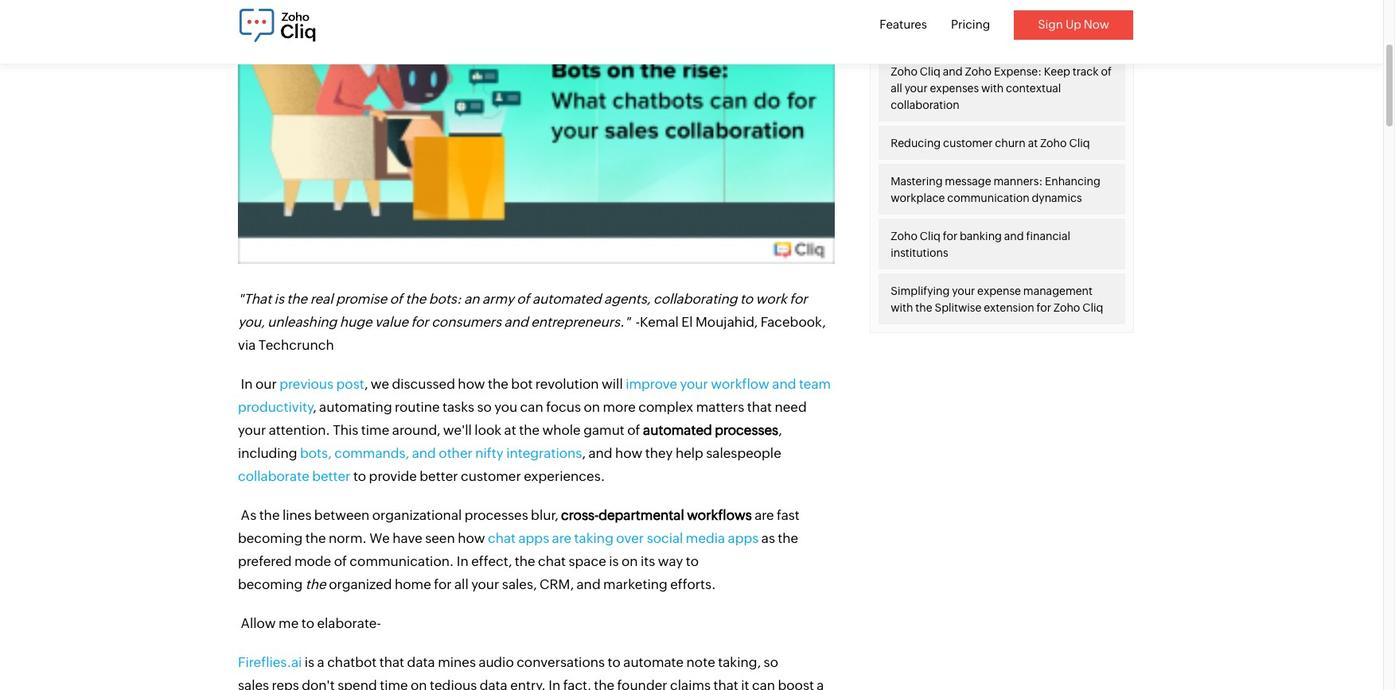 Task type: vqa. For each thing, say whether or not it's contained in the screenshot.
the organized home for all your sales, CRM, and marketing efforts. at the bottom
yes



Task type: describe. For each thing, give the bounding box(es) containing it.
chat apps are taking over social media apps
[[488, 531, 759, 547]]

with inside zoho cliq and zoho expense: keep track of all your expenses with contextual collaboration
[[981, 82, 1004, 95]]

sales,
[[502, 577, 537, 593]]

as the lines between organizational processes blur, cross-departmental workflows
[[241, 508, 752, 524]]

prefered
[[238, 554, 292, 570]]

fireflies.ai
[[238, 655, 302, 671]]

between
[[314, 508, 370, 524]]

social
[[647, 531, 683, 547]]

chat apps are taking over social media apps link
[[488, 531, 759, 547]]

up
[[1066, 18, 1081, 31]]

1 better from the left
[[312, 469, 351, 485]]

need
[[775, 399, 807, 415]]

for up facebook,
[[790, 291, 808, 307]]

to inside bots, commands, and other nifty integrations , and how they help salespeople collaborate better to provide better customer experiences.
[[353, 469, 366, 485]]

post
[[336, 376, 364, 392]]

our
[[255, 376, 277, 392]]

previous
[[280, 376, 334, 392]]

"that
[[238, 291, 272, 307]]

can inside is a chatbot that data mines audio conversations to automate note taking, so sales reps don't spend time on tedious data entry. in fact, the founder claims that it can boost
[[752, 678, 775, 691]]

, including
[[238, 422, 782, 461]]

unleashing
[[267, 314, 337, 330]]

automating
[[319, 399, 392, 415]]

kemal
[[640, 314, 679, 330]]

the inside "that is the real promise of the bots: an army of automated agents, collaborating to work for you, unleashing huge value for consumers and entrepreneurs."
[[287, 291, 307, 307]]

collaborate
[[238, 469, 309, 485]]

of inside "that is the real promise of the bots: an army of automated agents, collaborating to work for you, unleashing huge value for consumers and entrepreneurs."
[[517, 291, 530, 307]]

a
[[317, 655, 325, 671]]

entry.
[[510, 678, 546, 691]]

institutions
[[891, 247, 948, 260]]

dynamics
[[1032, 192, 1082, 205]]

tedious
[[430, 678, 477, 691]]

improve your workflow and team productivity link
[[238, 376, 831, 415]]

as
[[761, 531, 775, 547]]

your inside improve your workflow and team productivity
[[680, 376, 708, 392]]

boost
[[778, 678, 814, 691]]

whole
[[542, 422, 581, 438]]

expenses
[[930, 82, 979, 95]]

is inside 'as the prefered mode of communication. in effect, the chat space is on its way to becoming'
[[609, 554, 619, 570]]

of inside zoho cliq and zoho expense: keep track of all your expenses with contextual collaboration
[[1101, 65, 1112, 78]]

improve your workflow and team productivity
[[238, 376, 831, 415]]

in inside 'as the prefered mode of communication. in effect, the chat space is on its way to becoming'
[[457, 554, 469, 570]]

is inside "that is the real promise of the bots: an army of automated agents, collaborating to work for you, unleashing huge value for consumers and entrepreneurs."
[[274, 291, 284, 307]]

zoho inside zoho cliq for banking and financial institutions
[[891, 230, 918, 243]]

contextual
[[1006, 82, 1061, 95]]

and down space
[[577, 577, 601, 593]]

popular
[[879, 28, 935, 41]]

seen
[[425, 531, 455, 547]]

tasks
[[443, 399, 474, 415]]

commands,
[[334, 446, 409, 461]]

we'll
[[443, 422, 472, 438]]

now
[[1084, 18, 1110, 31]]

automated processes
[[643, 422, 778, 438]]

management
[[1023, 285, 1093, 298]]

becoming inside are fast becoming the norm. we have seen how
[[238, 531, 303, 547]]

the up sales,
[[515, 554, 535, 570]]

is a chatbot that data mines audio conversations to automate note taking, so sales reps don't spend time on tedious data entry. in fact, the founder claims that it can boost 
[[238, 655, 824, 691]]

and inside zoho cliq for banking and financial institutions
[[1004, 230, 1024, 243]]

lines
[[282, 508, 312, 524]]

matters
[[696, 399, 744, 415]]

norm.
[[329, 531, 367, 547]]

simplifying your expense management with the splitwise extension for zoho cliq link
[[879, 274, 1125, 325]]

workflow
[[711, 376, 770, 392]]

me
[[279, 616, 299, 632]]

to automate
[[608, 655, 684, 671]]

cliq inside zoho cliq and zoho expense: keep track of all your expenses with contextual collaboration
[[920, 65, 941, 78]]

can inside , automating routine tasks so you can focus on more complex matters that need your attention. this time around, we'll look at the whole gamut of
[[520, 399, 543, 415]]

promise
[[336, 291, 387, 307]]

, inside bots, commands, and other nifty integrations , and how they help salespeople collaborate better to provide better customer experiences.
[[582, 446, 586, 461]]

they
[[645, 446, 673, 461]]

churn
[[995, 137, 1026, 150]]

moujahid,
[[696, 314, 758, 330]]

zoho cliq for banking and financial institutions link
[[879, 219, 1125, 270]]

enhancing
[[1045, 175, 1101, 188]]

previous post link
[[280, 376, 364, 392]]

the right as
[[778, 531, 798, 547]]

1 vertical spatial all
[[454, 577, 469, 593]]

in inside is a chatbot that data mines audio conversations to automate note taking, so sales reps don't spend time on tedious data entry. in fact, the founder claims that it can boost
[[549, 678, 561, 691]]

to right me
[[301, 616, 314, 632]]

claims
[[670, 678, 711, 691]]

value
[[375, 314, 408, 330]]

communication.
[[350, 554, 454, 570]]

departmental
[[599, 508, 684, 524]]

mastering message manners: enhancing workplace communication dynamics
[[891, 175, 1101, 205]]

1 apps from the left
[[519, 531, 549, 547]]

with inside simplifying your expense management with the splitwise extension for zoho cliq
[[891, 302, 913, 314]]

agents,
[[604, 291, 651, 307]]

improve
[[626, 376, 677, 392]]

keep
[[1044, 65, 1070, 78]]

customer inside bots, commands, and other nifty integrations , and how they help salespeople collaborate better to provide better customer experiences.
[[461, 469, 521, 485]]

collaborate better link
[[238, 469, 351, 485]]

space
[[569, 554, 606, 570]]

the down mode
[[305, 577, 326, 593]]

and inside "that is the real promise of the bots: an army of automated agents, collaborating to work for you, unleashing huge value for consumers and entrepreneurs."
[[504, 314, 528, 330]]

and inside improve your workflow and team productivity
[[772, 376, 796, 392]]

your inside simplifying your expense management with the splitwise extension for zoho cliq
[[952, 285, 975, 298]]

to inside "that is the real promise of the bots: an army of automated agents, collaborating to work for you, unleashing huge value for consumers and entrepreneurs."
[[740, 291, 753, 307]]

0 vertical spatial chat
[[488, 531, 516, 547]]

reducing
[[891, 137, 941, 150]]

the inside are fast becoming the norm. we have seen how
[[305, 531, 326, 547]]

simplifying
[[891, 285, 950, 298]]

time around,
[[361, 422, 440, 438]]

entrepreneurs."
[[531, 314, 630, 330]]

your down effect,
[[471, 577, 499, 593]]

will
[[602, 376, 623, 392]]

0 vertical spatial processes
[[715, 422, 778, 438]]

nifty
[[475, 446, 504, 461]]

is inside is a chatbot that data mines audio conversations to automate note taking, so sales reps don't spend time on tedious data entry. in fact, the founder claims that it can boost
[[305, 655, 315, 671]]

mode
[[294, 554, 331, 570]]

1 vertical spatial automated
[[643, 422, 712, 438]]

including
[[238, 446, 297, 461]]

reducing customer churn at zoho cliq link
[[879, 126, 1125, 160]]

huge
[[340, 314, 372, 330]]

productivity
[[238, 399, 313, 415]]

automated inside "that is the real promise of the bots: an army of automated agents, collaborating to work for you, unleashing huge value for consumers and entrepreneurs."
[[532, 291, 601, 307]]

all inside zoho cliq and zoho expense: keep track of all your expenses with contextual collaboration
[[891, 82, 902, 95]]



Task type: locate. For each thing, give the bounding box(es) containing it.
customer up message
[[943, 137, 993, 150]]

how
[[458, 376, 485, 392], [458, 531, 485, 547]]

on inside 'as the prefered mode of communication. in effect, the chat space is on its way to becoming'
[[622, 554, 638, 570]]

we
[[371, 376, 389, 392]]

communication
[[947, 192, 1030, 205]]

efforts.
[[670, 577, 716, 593]]

and right banking
[[1004, 230, 1024, 243]]

on down that data mines
[[411, 678, 427, 691]]

complex
[[639, 399, 693, 415]]

for inside simplifying your expense management with the splitwise extension for zoho cliq
[[1037, 302, 1051, 314]]

to inside 'as the prefered mode of communication. in effect, the chat space is on its way to becoming'
[[686, 554, 699, 570]]

1 vertical spatial chat
[[538, 554, 566, 570]]

track
[[1073, 65, 1099, 78]]

cliq up expenses
[[920, 65, 941, 78]]

bots, commands, and other nifty integrations , and how they help salespeople collaborate better to provide better customer experiences.
[[238, 446, 781, 485]]

1 horizontal spatial all
[[891, 82, 902, 95]]

on left its
[[622, 554, 638, 570]]

via techcrunch
[[238, 337, 334, 353]]

bots,
[[300, 446, 332, 461]]

the up mode
[[305, 531, 326, 547]]

audio
[[479, 655, 514, 671]]

and inside bots, commands, and other nifty integrations , and how they help salespeople collaborate better to provide better customer experiences.
[[412, 446, 436, 461]]

all
[[891, 82, 902, 95], [454, 577, 469, 593]]

of inside , automating routine tasks so you can focus on more complex matters that need your attention. this time around, we'll look at the whole gamut of
[[627, 422, 640, 438]]

zoho down popular
[[891, 65, 918, 78]]

for down of the
[[411, 314, 429, 330]]

to down commands,
[[353, 469, 366, 485]]

of inside 'as the prefered mode of communication. in effect, the chat space is on its way to becoming'
[[334, 554, 347, 570]]

on up gamut
[[584, 399, 600, 415]]

the right fact,
[[594, 678, 614, 691]]

and up expenses
[[943, 65, 963, 78]]

integrations
[[506, 446, 582, 461]]

0 horizontal spatial processes
[[465, 508, 528, 524]]

2 better from the left
[[420, 469, 458, 485]]

so right taking,
[[764, 655, 778, 671]]

in left effect,
[[457, 554, 469, 570]]

attention.
[[269, 422, 330, 438]]

-
[[636, 314, 640, 330]]

1 vertical spatial on
[[622, 554, 638, 570]]

bot
[[511, 376, 533, 392]]

sales reps
[[238, 678, 299, 691]]

0 horizontal spatial chat
[[488, 531, 516, 547]]

cliq down management
[[1083, 302, 1103, 314]]

becoming down prefered
[[238, 577, 303, 593]]

are down blur,
[[552, 531, 572, 547]]

0 horizontal spatial on
[[411, 678, 427, 691]]

0 vertical spatial are
[[755, 508, 774, 524]]

becoming up prefered
[[238, 531, 303, 547]]

customer
[[943, 137, 993, 150], [461, 469, 521, 485]]

1 vertical spatial with
[[891, 302, 913, 314]]

look
[[475, 422, 502, 438]]

can right the 'it'
[[752, 678, 775, 691]]

allow me to elaborate-
[[241, 616, 381, 632]]

, inside , including
[[778, 422, 782, 438]]

1 horizontal spatial apps
[[728, 531, 759, 547]]

chat up the crm,
[[538, 554, 566, 570]]

financial
[[1026, 230, 1070, 243]]

1 becoming from the top
[[238, 531, 303, 547]]

0 horizontal spatial apps
[[519, 531, 549, 547]]

1 horizontal spatial can
[[752, 678, 775, 691]]

taking
[[574, 531, 614, 547]]

, down 'previous post' link on the bottom
[[313, 399, 316, 415]]

how inside are fast becoming the norm. we have seen how
[[458, 531, 485, 547]]

that down workflow
[[747, 399, 772, 415]]

all right home for
[[454, 577, 469, 593]]

that left the 'it'
[[714, 678, 738, 691]]

1 vertical spatial is
[[609, 554, 619, 570]]

are fast becoming the norm. we have seen how
[[238, 508, 800, 547]]

work
[[756, 291, 787, 307]]

2 horizontal spatial is
[[609, 554, 619, 570]]

zoho up institutions
[[891, 230, 918, 243]]

discussed
[[392, 376, 455, 392]]

chat
[[488, 531, 516, 547], [538, 554, 566, 570]]

"that is the real promise of the bots: an army of automated agents, collaborating to work for you, unleashing huge value for consumers and entrepreneurs."
[[238, 291, 808, 330]]

your inside zoho cliq and zoho expense: keep track of all your expenses with contextual collaboration
[[905, 82, 928, 95]]

workplace
[[891, 192, 945, 205]]

customer down the nifty
[[461, 469, 521, 485]]

to right way
[[686, 554, 699, 570]]

cliq
[[920, 65, 941, 78], [1069, 137, 1090, 150], [920, 230, 941, 243], [1083, 302, 1103, 314]]

facebook,
[[761, 314, 826, 330]]

customer inside reducing customer churn at zoho cliq link
[[943, 137, 993, 150]]

and up 'need'
[[772, 376, 796, 392]]

0 vertical spatial is
[[274, 291, 284, 307]]

0 vertical spatial with
[[981, 82, 1004, 95]]

fast
[[777, 508, 800, 524]]

cliq up enhancing
[[1069, 137, 1090, 150]]

1 horizontal spatial are
[[755, 508, 774, 524]]

, down 'need'
[[778, 422, 782, 438]]

1 horizontal spatial better
[[420, 469, 458, 485]]

are up as
[[755, 508, 774, 524]]

, inside , automating routine tasks so you can focus on more complex matters that need your attention. this time around, we'll look at the whole gamut of
[[313, 399, 316, 415]]

so left you
[[477, 399, 492, 415]]

in down conversations
[[549, 678, 561, 691]]

1 vertical spatial so
[[764, 655, 778, 671]]

0 horizontal spatial in
[[241, 376, 253, 392]]

the up unleashing
[[287, 291, 307, 307]]

apps
[[519, 531, 549, 547], [728, 531, 759, 547]]

1 vertical spatial customer
[[461, 469, 521, 485]]

zoho down management
[[1054, 302, 1080, 314]]

that
[[747, 399, 772, 415], [714, 678, 738, 691]]

0 horizontal spatial that
[[714, 678, 738, 691]]

0 vertical spatial that
[[747, 399, 772, 415]]

and inside zoho cliq and zoho expense: keep track of all your expenses with contextual collaboration
[[943, 65, 963, 78]]

2 apps from the left
[[728, 531, 759, 547]]

1 vertical spatial how
[[458, 531, 485, 547]]

so inside is a chatbot that data mines audio conversations to automate note taking, so sales reps don't spend time on tedious data entry. in fact, the founder claims that it can boost
[[764, 655, 778, 671]]

bots, commands, and other nifty integrations link
[[300, 446, 582, 461]]

cliq inside simplifying your expense management with the splitwise extension for zoho cliq
[[1083, 302, 1103, 314]]

routine
[[395, 399, 440, 415]]

cliq up institutions
[[920, 230, 941, 243]]

zoho right at
[[1040, 137, 1067, 150]]

as the prefered mode of communication. in effect, the chat space is on its way to becoming
[[238, 531, 798, 593]]

on inside , automating routine tasks so you can focus on more complex matters that need your attention. this time around, we'll look at the whole gamut of
[[584, 399, 600, 415]]

, up 'experiences.'
[[582, 446, 586, 461]]

apps left as
[[728, 531, 759, 547]]

1 horizontal spatial automated
[[643, 422, 712, 438]]

0 horizontal spatial better
[[312, 469, 351, 485]]

posts
[[938, 28, 977, 41]]

better down bots,
[[312, 469, 351, 485]]

2 horizontal spatial in
[[549, 678, 561, 691]]

pricing
[[951, 18, 990, 31]]

the left bot
[[488, 376, 509, 392]]

-kemal el moujahid, facebook, via techcrunch
[[238, 314, 826, 353]]

collaborating
[[653, 291, 737, 307]]

for down management
[[1037, 302, 1051, 314]]

1 horizontal spatial chat
[[538, 554, 566, 570]]

on inside is a chatbot that data mines audio conversations to automate note taking, so sales reps don't spend time on tedious data entry. in fact, the founder claims that it can boost
[[411, 678, 427, 691]]

0 vertical spatial can
[[520, 399, 543, 415]]

mastering message manners: enhancing workplace communication dynamics link
[[879, 164, 1125, 215]]

the down simplifying
[[916, 302, 933, 314]]

1 horizontal spatial that
[[747, 399, 772, 415]]

1 vertical spatial are
[[552, 531, 572, 547]]

, left we
[[364, 376, 368, 392]]

you
[[494, 399, 517, 415]]

and down 'army'
[[504, 314, 528, 330]]

don't
[[302, 678, 335, 691]]

cross-
[[561, 508, 599, 524]]

1 vertical spatial in
[[457, 554, 469, 570]]

2 vertical spatial in
[[549, 678, 561, 691]]

your up splitwise
[[952, 285, 975, 298]]

chat down as the lines between organizational processes blur, cross-departmental workflows
[[488, 531, 516, 547]]

way
[[658, 554, 683, 570]]

for inside zoho cliq for banking and financial institutions
[[943, 230, 958, 243]]

2 vertical spatial on
[[411, 678, 427, 691]]

provide
[[369, 469, 417, 485]]

have
[[393, 531, 422, 547]]

0 vertical spatial in
[[241, 376, 253, 392]]

in left our
[[241, 376, 253, 392]]

automated up entrepreneurs."
[[532, 291, 601, 307]]

over
[[616, 531, 644, 547]]

0 horizontal spatial with
[[891, 302, 913, 314]]

zoho up expenses
[[965, 65, 992, 78]]

1 vertical spatial that
[[714, 678, 738, 691]]

workflows
[[687, 508, 752, 524]]

to left work in the right top of the page
[[740, 291, 753, 307]]

0 vertical spatial so
[[477, 399, 492, 415]]

effect,
[[471, 554, 512, 570]]

that inside is a chatbot that data mines audio conversations to automate note taking, so sales reps don't spend time on tedious data entry. in fact, the founder claims that it can boost
[[714, 678, 738, 691]]

0 vertical spatial how
[[458, 376, 485, 392]]

0 horizontal spatial customer
[[461, 469, 521, 485]]

chat inside 'as the prefered mode of communication. in effect, the chat space is on its way to becoming'
[[538, 554, 566, 570]]

is down chat apps are taking over social media apps link
[[609, 554, 619, 570]]

1 horizontal spatial is
[[305, 655, 315, 671]]

how up effect,
[[458, 531, 485, 547]]

is right "that
[[274, 291, 284, 307]]

and how
[[589, 446, 643, 461]]

sign up now
[[1038, 18, 1110, 31]]

1 vertical spatial can
[[752, 678, 775, 691]]

is left 'a'
[[305, 655, 315, 671]]

0 vertical spatial automated
[[532, 291, 601, 307]]

automated down complex
[[643, 422, 712, 438]]

blur,
[[531, 508, 558, 524]]

so inside , automating routine tasks so you can focus on more complex matters that need your attention. this time around, we'll look at the whole gamut of
[[477, 399, 492, 415]]

1 horizontal spatial so
[[764, 655, 778, 671]]

zoho cliq for banking and financial institutions
[[891, 230, 1070, 260]]

time
[[380, 678, 408, 691]]

your up collaboration on the right top
[[905, 82, 928, 95]]

the right 'as'
[[259, 508, 280, 524]]

chatbot
[[327, 655, 377, 671]]

your up including
[[238, 422, 266, 438]]

1 horizontal spatial with
[[981, 82, 1004, 95]]

2 horizontal spatial on
[[622, 554, 638, 570]]

mastering
[[891, 175, 943, 188]]

2 becoming from the top
[[238, 577, 303, 593]]

0 horizontal spatial are
[[552, 531, 572, 547]]

are inside are fast becoming the norm. we have seen how
[[755, 508, 774, 524]]

better
[[312, 469, 351, 485], [420, 469, 458, 485]]

0 horizontal spatial is
[[274, 291, 284, 307]]

your
[[905, 82, 928, 95], [952, 285, 975, 298], [680, 376, 708, 392], [238, 422, 266, 438], [471, 577, 499, 593]]

0 vertical spatial becoming
[[238, 531, 303, 547]]

splitwise
[[935, 302, 982, 314]]

of right track
[[1101, 65, 1112, 78]]

0 horizontal spatial can
[[520, 399, 543, 415]]

how up tasks
[[458, 376, 485, 392]]

and left other
[[412, 446, 436, 461]]

army
[[482, 291, 514, 307]]

section containing popular posts
[[847, 0, 1157, 334]]

section
[[847, 0, 1157, 334]]

of down more
[[627, 422, 640, 438]]

manners:
[[994, 175, 1043, 188]]

0 horizontal spatial all
[[454, 577, 469, 593]]

processes up salespeople
[[715, 422, 778, 438]]

for left banking
[[943, 230, 958, 243]]

zoho inside simplifying your expense management with the splitwise extension for zoho cliq
[[1054, 302, 1080, 314]]

that inside , automating routine tasks so you can focus on more complex matters that need your attention. this time around, we'll look at the whole gamut of
[[747, 399, 772, 415]]

0 horizontal spatial so
[[477, 399, 492, 415]]

2 vertical spatial is
[[305, 655, 315, 671]]

extension
[[984, 302, 1034, 314]]

with down expense:
[[981, 82, 1004, 95]]

0 vertical spatial all
[[891, 82, 902, 95]]

crm,
[[540, 577, 574, 593]]

processes up effect,
[[465, 508, 528, 524]]

home for
[[395, 577, 452, 593]]

becoming
[[238, 531, 303, 547], [238, 577, 303, 593]]

the inside simplifying your expense management with the splitwise extension for zoho cliq
[[916, 302, 933, 314]]

1 vertical spatial processes
[[465, 508, 528, 524]]

1 vertical spatial becoming
[[238, 577, 303, 593]]

allow
[[241, 616, 276, 632]]

with down simplifying
[[891, 302, 913, 314]]

can down bot
[[520, 399, 543, 415]]

1 horizontal spatial in
[[457, 554, 469, 570]]

2 how from the top
[[458, 531, 485, 547]]

popular posts
[[879, 28, 977, 41]]

of right 'army'
[[517, 291, 530, 307]]

your up "matters"
[[680, 376, 708, 392]]

consumers
[[431, 314, 502, 330]]

0 vertical spatial on
[[584, 399, 600, 415]]

collaboration
[[891, 99, 960, 112]]

0 vertical spatial customer
[[943, 137, 993, 150]]

sign up now link
[[1014, 10, 1133, 39]]

1 horizontal spatial processes
[[715, 422, 778, 438]]

help
[[676, 446, 703, 461]]

,
[[364, 376, 368, 392], [313, 399, 316, 415], [778, 422, 782, 438], [582, 446, 586, 461]]

0 horizontal spatial automated
[[532, 291, 601, 307]]

with
[[981, 82, 1004, 95], [891, 302, 913, 314]]

1 how from the top
[[458, 376, 485, 392]]

other
[[439, 446, 473, 461]]

on
[[584, 399, 600, 415], [622, 554, 638, 570], [411, 678, 427, 691]]

of down the "norm."
[[334, 554, 347, 570]]

becoming inside 'as the prefered mode of communication. in effect, the chat space is on its way to becoming'
[[238, 577, 303, 593]]

your inside , automating routine tasks so you can focus on more complex matters that need your attention. this time around, we'll look at the whole gamut of
[[238, 422, 266, 438]]

better down bots, commands, and other nifty integrations link
[[420, 469, 458, 485]]

the inside is a chatbot that data mines audio conversations to automate note taking, so sales reps don't spend time on tedious data entry. in fact, the founder claims that it can boost
[[594, 678, 614, 691]]

all up collaboration on the right top
[[891, 82, 902, 95]]

1 horizontal spatial on
[[584, 399, 600, 415]]

at
[[1028, 137, 1038, 150]]

apps down blur,
[[519, 531, 549, 547]]

experiences.
[[524, 469, 605, 485]]

data
[[480, 678, 508, 691]]

taking,
[[718, 655, 761, 671]]

more
[[603, 399, 636, 415]]

founder
[[617, 678, 667, 691]]

the organized home for all your sales, crm, and marketing efforts.
[[303, 577, 716, 593]]

cliq inside zoho cliq for banking and financial institutions
[[920, 230, 941, 243]]

1 horizontal spatial customer
[[943, 137, 993, 150]]

this
[[333, 422, 358, 438]]



